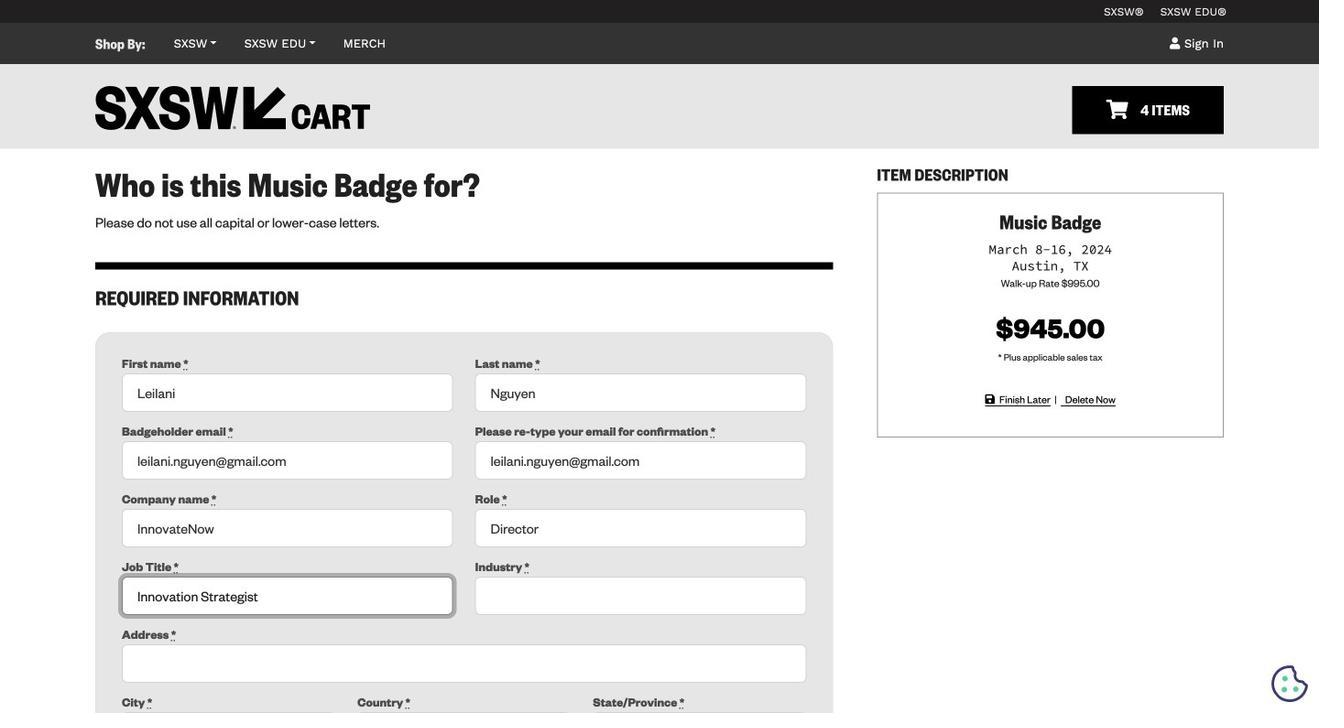 Task type: describe. For each thing, give the bounding box(es) containing it.
save image
[[985, 394, 995, 405]]

user image
[[1170, 37, 1180, 49]]



Task type: locate. For each thing, give the bounding box(es) containing it.
cookie preferences image
[[1271, 666, 1308, 703]]

dialog
[[0, 0, 1319, 714]]

None text field
[[475, 374, 806, 412], [122, 509, 453, 548], [122, 645, 806, 684], [475, 374, 806, 412], [122, 509, 453, 548], [122, 645, 806, 684]]

None text field
[[122, 374, 453, 412], [122, 577, 453, 616], [122, 713, 335, 714], [122, 374, 453, 412], [122, 577, 453, 616], [122, 713, 335, 714]]

Badgeholder email email field
[[122, 442, 453, 480]]

sxsw shopping cart logo image
[[95, 86, 370, 130]]

badgeholder@example.com email field
[[475, 442, 806, 480]]



Task type: vqa. For each thing, say whether or not it's contained in the screenshot.
'SOMEONE@SOMETHING.COM' text field
no



